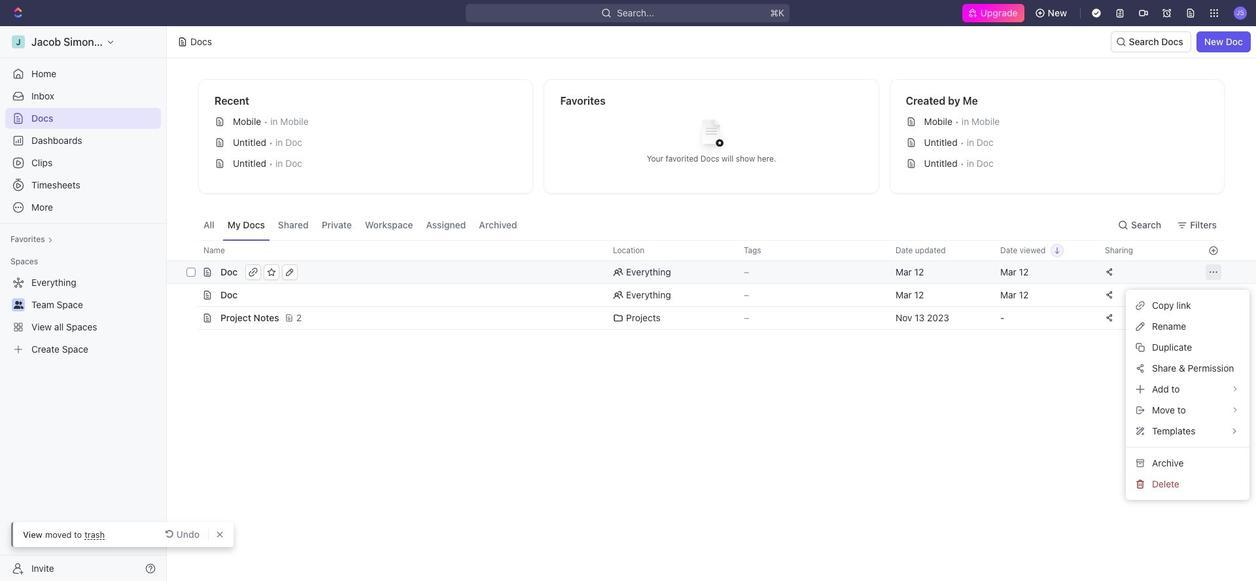 Task type: vqa. For each thing, say whether or not it's contained in the screenshot.
Sidebar navigation at the left of page
yes



Task type: locate. For each thing, give the bounding box(es) containing it.
column header
[[184, 240, 198, 261]]

1 vertical spatial cell
[[184, 307, 198, 329]]

tree
[[5, 272, 161, 360]]

row
[[184, 240, 1225, 261], [167, 260, 1257, 284], [184, 283, 1225, 307], [184, 306, 1225, 330]]

tab list
[[198, 209, 523, 240]]

table
[[167, 240, 1257, 330]]

cell
[[184, 284, 198, 306], [184, 307, 198, 329]]

0 vertical spatial cell
[[184, 284, 198, 306]]

no favorited docs image
[[686, 109, 738, 161]]



Task type: describe. For each thing, give the bounding box(es) containing it.
tree inside sidebar navigation
[[5, 272, 161, 360]]

2 cell from the top
[[184, 307, 198, 329]]

1 cell from the top
[[184, 284, 198, 306]]

sidebar navigation
[[0, 26, 167, 581]]



